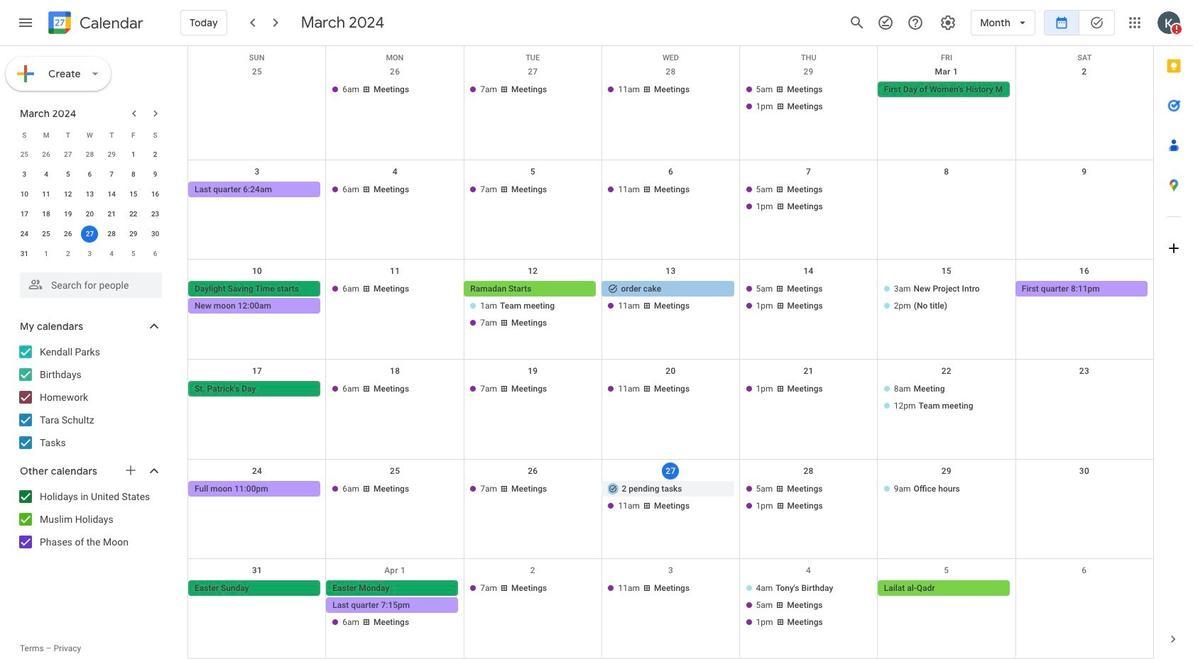 Task type: vqa. For each thing, say whether or not it's contained in the screenshot.
July 4 ELEMENT
no



Task type: locate. For each thing, give the bounding box(es) containing it.
26 element
[[59, 226, 77, 243]]

30 element
[[147, 226, 164, 243]]

20 element
[[81, 206, 98, 223]]

february 26 element
[[38, 146, 55, 163]]

april 5 element
[[125, 246, 142, 263]]

4 element
[[38, 166, 55, 183]]

grid
[[187, 46, 1153, 660]]

31 element
[[16, 246, 33, 263]]

28 element
[[103, 226, 120, 243]]

cell inside the march 2024 grid
[[79, 224, 101, 244]]

heading
[[77, 15, 143, 32]]

february 29 element
[[103, 146, 120, 163]]

23 element
[[147, 206, 164, 223]]

10 element
[[16, 186, 33, 203]]

25 element
[[38, 226, 55, 243]]

april 3 element
[[81, 246, 98, 263]]

row group
[[13, 145, 166, 264]]

settings menu image
[[940, 14, 957, 31]]

april 2 element
[[59, 246, 77, 263]]

tab list
[[1154, 46, 1193, 620]]

16 element
[[147, 186, 164, 203]]

27, today element
[[81, 226, 98, 243]]

7 element
[[103, 166, 120, 183]]

cell
[[188, 82, 326, 116], [740, 82, 878, 116], [740, 182, 878, 216], [878, 182, 1015, 216], [79, 224, 101, 244], [188, 281, 326, 333], [464, 281, 602, 333], [602, 281, 740, 333], [740, 281, 878, 333], [878, 281, 1015, 333], [878, 381, 1015, 415], [602, 481, 740, 515], [740, 481, 878, 515], [326, 581, 464, 632], [740, 581, 878, 632]]

17 element
[[16, 206, 33, 223]]

my calendars list
[[3, 341, 176, 454]]

3 element
[[16, 166, 33, 183]]

row
[[188, 46, 1153, 62], [188, 60, 1153, 160], [13, 125, 166, 145], [13, 145, 166, 165], [188, 160, 1153, 260], [13, 165, 166, 185], [13, 185, 166, 205], [13, 205, 166, 224], [13, 224, 166, 244], [13, 244, 166, 264], [188, 260, 1153, 360], [188, 360, 1153, 460], [188, 460, 1153, 560], [188, 560, 1153, 660]]

main drawer image
[[17, 14, 34, 31]]

other calendars list
[[3, 486, 176, 554]]

1 element
[[125, 146, 142, 163]]

15 element
[[125, 186, 142, 203]]

Search for people text field
[[28, 273, 153, 298]]

None search field
[[0, 267, 176, 298]]



Task type: describe. For each thing, give the bounding box(es) containing it.
13 element
[[81, 186, 98, 203]]

22 element
[[125, 206, 142, 223]]

april 1 element
[[38, 246, 55, 263]]

add other calendars image
[[124, 464, 138, 478]]

18 element
[[38, 206, 55, 223]]

11 element
[[38, 186, 55, 203]]

april 6 element
[[147, 246, 164, 263]]

5 element
[[59, 166, 77, 183]]

march 2024 grid
[[13, 125, 166, 264]]

12 element
[[59, 186, 77, 203]]

february 27 element
[[59, 146, 77, 163]]

2 element
[[147, 146, 164, 163]]

14 element
[[103, 186, 120, 203]]

19 element
[[59, 206, 77, 223]]

february 28 element
[[81, 146, 98, 163]]

21 element
[[103, 206, 120, 223]]

calendar element
[[45, 9, 143, 40]]

february 25 element
[[16, 146, 33, 163]]

8 element
[[125, 166, 142, 183]]

24 element
[[16, 226, 33, 243]]

29 element
[[125, 226, 142, 243]]

9 element
[[147, 166, 164, 183]]

april 4 element
[[103, 246, 120, 263]]

6 element
[[81, 166, 98, 183]]

heading inside calendar element
[[77, 15, 143, 32]]



